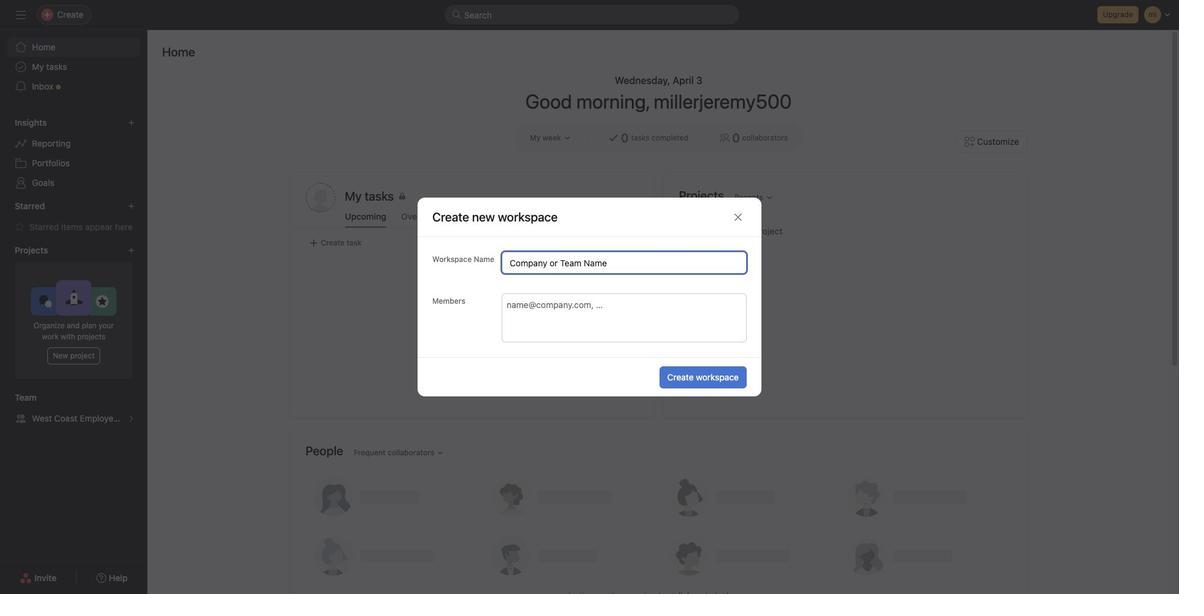 Task type: describe. For each thing, give the bounding box(es) containing it.
prominent image
[[452, 10, 462, 20]]

starred element
[[0, 195, 147, 240]]

add profile photo image
[[306, 183, 335, 213]]

projects element
[[0, 240, 147, 387]]

global element
[[0, 30, 147, 104]]

close this dialog image
[[734, 212, 744, 222]]



Task type: locate. For each thing, give the bounding box(es) containing it.
hide sidebar image
[[16, 10, 26, 20]]

name@company.com, … text field
[[507, 297, 740, 312]]

None text field
[[502, 252, 747, 274]]

dialog
[[418, 198, 762, 397]]

insights element
[[0, 112, 147, 195]]

teams element
[[0, 387, 147, 431]]



Task type: vqa. For each thing, say whether or not it's contained in the screenshot.
'projects' element
yes



